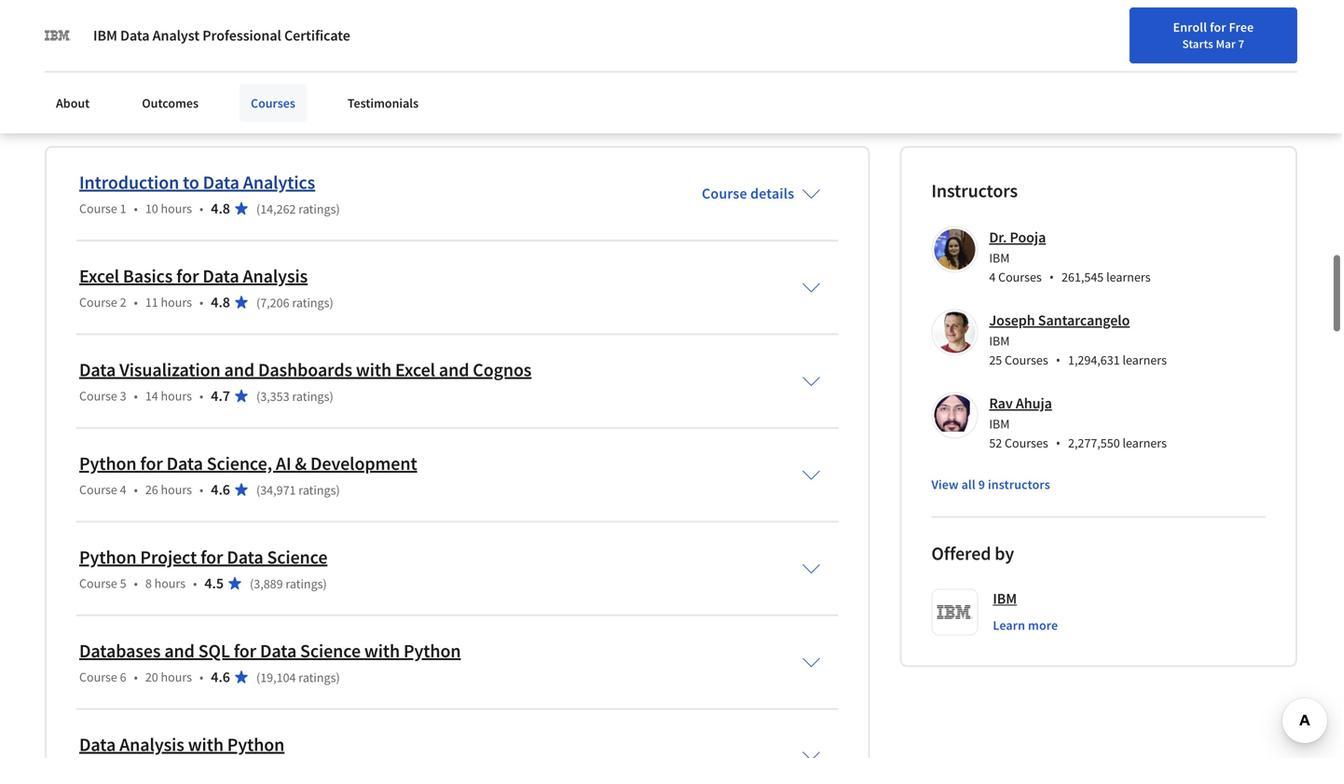 Task type: describe. For each thing, give the bounding box(es) containing it.
4.7
[[211, 387, 230, 405]]

ibm inside ibm learn more
[[993, 589, 1018, 608]]

field
[[293, 28, 323, 47]]

find your new career link
[[1066, 19, 1202, 42]]

ibm for joseph santarcangelo
[[990, 332, 1010, 349]]

python project for data science link
[[79, 546, 328, 569]]

data analysis with python
[[79, 733, 285, 756]]

for up 26
[[140, 452, 163, 475]]

dashboards
[[258, 358, 353, 381]]

0 horizontal spatial and
[[164, 639, 195, 663]]

testimonials link
[[337, 84, 430, 122]]

( for ai
[[256, 482, 260, 498]]

34,971
[[260, 482, 296, 498]]

0 vertical spatial science
[[267, 546, 328, 569]]

pooja
[[1010, 228, 1047, 247]]

8
[[145, 575, 152, 592]]

26
[[145, 481, 158, 498]]

more inside ibm learn more
[[1029, 617, 1059, 634]]

outcomes
[[142, 95, 199, 111]]

course for python for data science, ai & development
[[79, 481, 117, 498]]

hours for visualization
[[161, 387, 192, 404]]

course details button
[[687, 158, 836, 229]]

data analysis with python link
[[79, 733, 285, 756]]

join
[[1260, 24, 1285, 41]]

learners for santarcangelo
[[1123, 352, 1168, 368]]

1 vertical spatial excel
[[395, 358, 436, 381]]

view
[[932, 476, 959, 493]]

hours for for
[[161, 481, 192, 498]]

mar
[[1217, 36, 1237, 51]]

analyst
[[153, 26, 200, 45]]

join for free link
[[1255, 14, 1337, 50]]

read more button
[[45, 96, 115, 116]]

• down sql
[[200, 669, 204, 685]]

course inside dropdown button
[[702, 184, 748, 203]]

more inside button
[[81, 97, 115, 115]]

instructors
[[932, 179, 1018, 202]]

1 vertical spatial 4
[[120, 481, 126, 498]]

• down introduction to data analytics link
[[200, 200, 204, 217]]

enroll
[[1174, 19, 1208, 35]]

ratings right 14,262
[[299, 200, 336, 217]]

1 vertical spatial science
[[300, 639, 361, 663]]

dr.
[[990, 228, 1008, 247]]

joseph
[[990, 311, 1036, 330]]

ibm link
[[993, 589, 1018, 608]]

course 3 • 14 hours •
[[79, 387, 204, 404]]

ibm data analyst professional certificate
[[93, 26, 350, 45]]

details
[[751, 184, 795, 203]]

• inside joseph santarcangelo ibm 25 courses • 1,294,631 learners
[[1056, 351, 1061, 369]]

hours for basics
[[161, 294, 192, 311]]

3,889
[[254, 575, 283, 592]]

development
[[311, 452, 417, 475]]

sql
[[198, 639, 230, 663]]

4.8 for data
[[211, 199, 230, 218]]

growth
[[242, 28, 290, 47]]

4.8 for for
[[211, 293, 230, 311]]

professional
[[203, 26, 281, 45]]

career
[[1156, 21, 1192, 38]]

learners for ahuja
[[1123, 435, 1168, 451]]

ibm for dr. pooja
[[990, 249, 1010, 266]]

courses for joseph
[[1005, 352, 1049, 368]]

) for science
[[323, 575, 327, 592]]

14
[[145, 387, 158, 404]]

data up 3,889
[[227, 546, 263, 569]]

261,545
[[1062, 269, 1104, 285]]

1
[[120, 200, 126, 217]]

courses link
[[240, 84, 307, 122]]

3,353
[[260, 388, 290, 405]]

ibm left "career"
[[93, 26, 117, 45]]

19,104
[[260, 669, 296, 686]]

prepare
[[45, 28, 94, 47]]

• right 26
[[200, 481, 204, 498]]

a
[[117, 28, 125, 47]]

science,
[[207, 452, 272, 475]]

for right basics
[[176, 264, 199, 288]]

your
[[1102, 21, 1127, 38]]

4.6 for science,
[[211, 480, 230, 499]]

( for data
[[256, 669, 260, 686]]

course for python project for data science
[[79, 575, 117, 592]]

10
[[145, 200, 158, 217]]

introduction to data analytics
[[79, 171, 315, 194]]

to
[[183, 171, 199, 194]]

project
[[140, 546, 197, 569]]

( 3,889 ratings )
[[250, 575, 327, 592]]

rav
[[990, 394, 1013, 413]]

ibm image
[[45, 22, 71, 48]]

dr. pooja image
[[935, 229, 976, 270]]

0 horizontal spatial analysis
[[119, 733, 184, 756]]

ratings for science
[[286, 575, 323, 592]]

( for analysis
[[256, 294, 260, 311]]

career
[[128, 28, 167, 47]]

free for enroll for free starts mar 7
[[1230, 19, 1255, 35]]

3
[[120, 387, 126, 404]]

certificate
[[284, 26, 350, 45]]

course 4 • 26 hours •
[[79, 481, 204, 498]]

0 horizontal spatial excel
[[79, 264, 119, 288]]

santarcangelo
[[1039, 311, 1131, 330]]

14,262
[[260, 200, 296, 217]]

2 vertical spatial with
[[188, 733, 224, 756]]

dr. pooja link
[[990, 228, 1047, 247]]

hours for and
[[161, 669, 192, 685]]

courses for rav
[[1005, 435, 1049, 451]]

offered by
[[932, 542, 1015, 565]]

introduction to data analytics link
[[79, 171, 315, 194]]

learners for pooja
[[1107, 269, 1151, 285]]

databases and sql for data science with python link
[[79, 639, 461, 663]]

1,294,631
[[1069, 352, 1121, 368]]

outcomes link
[[131, 84, 210, 122]]

in
[[1233, 21, 1244, 38]]

1 horizontal spatial and
[[224, 358, 255, 381]]

&
[[295, 452, 307, 475]]

data down the course 6 • 20 hours •
[[79, 733, 116, 756]]

5
[[120, 575, 126, 592]]

about
[[56, 95, 90, 111]]

courses down growth
[[251, 95, 295, 111]]



Task type: vqa. For each thing, say whether or not it's contained in the screenshot.


Task type: locate. For each thing, give the bounding box(es) containing it.
offered
[[932, 542, 992, 565]]

join for free
[[1260, 24, 1332, 41]]

free for join for free
[[1307, 24, 1332, 41]]

hours right 10 at the top left
[[161, 200, 192, 217]]

1 vertical spatial with
[[365, 639, 400, 663]]

4.8 down introduction to data analytics link
[[211, 199, 230, 218]]

excel basics for data analysis
[[79, 264, 308, 288]]

science
[[267, 546, 328, 569], [300, 639, 361, 663]]

hours right 14
[[161, 387, 192, 404]]

data up course 3 • 14 hours • on the left bottom of page
[[79, 358, 116, 381]]

free right join on the top right
[[1307, 24, 1332, 41]]

ibm up 52
[[990, 415, 1010, 432]]

joseph santarcangelo ibm 25 courses • 1,294,631 learners
[[990, 311, 1168, 369]]

( for with
[[256, 388, 260, 405]]

0 vertical spatial with
[[356, 358, 392, 381]]

• left 26
[[134, 481, 138, 498]]

course details
[[702, 184, 795, 203]]

and up "4.7"
[[224, 358, 255, 381]]

2,277,550
[[1069, 435, 1121, 451]]

1 horizontal spatial 4
[[990, 269, 996, 285]]

courses inside rav ahuja ibm 52 courses • 2,277,550 learners
[[1005, 435, 1049, 451]]

) down data visualization and dashboards with excel and cognos link
[[330, 388, 334, 405]]

( for science
[[250, 575, 254, 592]]

in
[[170, 28, 182, 47]]

hours right 20
[[161, 669, 192, 685]]

4.8
[[211, 199, 230, 218], [211, 293, 230, 311]]

more right learn
[[1029, 617, 1059, 634]]

course left the 2 at the top of the page
[[79, 294, 117, 311]]

( down 'analytics'
[[256, 200, 260, 217]]

analysis
[[243, 264, 308, 288], [119, 733, 184, 756]]

introduction
[[79, 171, 179, 194]]

courses inside the dr. pooja ibm 4 courses • 261,545 learners
[[999, 269, 1042, 285]]

ai
[[276, 452, 291, 475]]

data right basics
[[203, 264, 239, 288]]

analysis up 7,206
[[243, 264, 308, 288]]

0 vertical spatial learners
[[1107, 269, 1151, 285]]

course 1 • 10 hours •
[[79, 200, 204, 217]]

all
[[962, 476, 976, 493]]

cognos
[[473, 358, 532, 381]]

ibm inside the dr. pooja ibm 4 courses • 261,545 learners
[[990, 249, 1010, 266]]

• left the 8
[[134, 575, 138, 592]]

learners inside joseph santarcangelo ibm 25 courses • 1,294,631 learners
[[1123, 352, 1168, 368]]

) for with
[[330, 388, 334, 405]]

course left the 1
[[79, 200, 117, 217]]

log in
[[1211, 21, 1244, 38]]

( 14,262 ratings )
[[256, 200, 340, 217]]

course left 6
[[79, 669, 117, 685]]

ratings for ai
[[299, 482, 336, 498]]

• left 1,294,631
[[1056, 351, 1061, 369]]

dr. pooja ibm 4 courses • 261,545 learners
[[990, 228, 1151, 286]]

learners
[[1107, 269, 1151, 285], [1123, 352, 1168, 368], [1123, 435, 1168, 451]]

• down excel basics for data analysis
[[200, 294, 204, 311]]

ibm learn more
[[993, 589, 1059, 634]]

and left cognos
[[439, 358, 469, 381]]

course 2 • 11 hours •
[[79, 294, 204, 311]]

1 vertical spatial more
[[1029, 617, 1059, 634]]

databases
[[79, 639, 161, 663]]

free
[[1230, 19, 1255, 35], [1307, 24, 1332, 41]]

data visualization and dashboards with excel and cognos
[[79, 358, 532, 381]]

courses right 25
[[1005, 352, 1049, 368]]

2 vertical spatial learners
[[1123, 435, 1168, 451]]

course for excel basics for data analysis
[[79, 294, 117, 311]]

None search field
[[266, 12, 574, 49]]

( down excel basics for data analysis link
[[256, 294, 260, 311]]

) down development
[[336, 482, 340, 498]]

learners right 261,545
[[1107, 269, 1151, 285]]

log in link
[[1202, 19, 1253, 41]]

1 vertical spatial 4.6
[[211, 668, 230, 686]]

2 horizontal spatial and
[[439, 358, 469, 381]]

courses inside joseph santarcangelo ibm 25 courses • 1,294,631 learners
[[1005, 352, 1049, 368]]

ratings for analysis
[[292, 294, 330, 311]]

python project for data science
[[79, 546, 328, 569]]

learners right the 2,277,550
[[1123, 435, 1168, 451]]

starts
[[1183, 36, 1214, 51]]

( 7,206 ratings )
[[256, 294, 334, 311]]

ibm down dr.
[[990, 249, 1010, 266]]

) for analysis
[[330, 294, 334, 311]]

0 vertical spatial analysis
[[243, 264, 308, 288]]

course for data visualization and dashboards with excel and cognos
[[79, 387, 117, 404]]

( down databases and sql for data science with python
[[256, 669, 260, 686]]

analytics
[[374, 28, 434, 47]]

ratings right 7,206
[[292, 294, 330, 311]]

ratings down data visualization and dashboards with excel and cognos link
[[292, 388, 330, 405]]

4.6 for for
[[211, 668, 230, 686]]

science up ( 19,104 ratings )
[[300, 639, 361, 663]]

• inside rav ahuja ibm 52 courses • 2,277,550 learners
[[1056, 434, 1061, 452]]

learn
[[993, 617, 1026, 634]]

) right 19,104
[[336, 669, 340, 686]]

courses for dr.
[[999, 269, 1042, 285]]

for inside the enroll for free starts mar 7
[[1211, 19, 1227, 35]]

4 down dr.
[[990, 269, 996, 285]]

course left details
[[702, 184, 748, 203]]

) for data
[[336, 669, 340, 686]]

basics
[[123, 264, 173, 288]]

1 horizontal spatial free
[[1307, 24, 1332, 41]]

view all 9 instructors button
[[932, 475, 1051, 494]]

• right the 2 at the top of the page
[[134, 294, 138, 311]]

testimonials
[[348, 95, 419, 111]]

course for databases and sql for data science with python
[[79, 669, 117, 685]]

learners inside the dr. pooja ibm 4 courses • 261,545 learners
[[1107, 269, 1151, 285]]

2 4.8 from the top
[[211, 293, 230, 311]]

( right 4.5
[[250, 575, 254, 592]]

excel left basics
[[79, 264, 119, 288]]

1 vertical spatial analysis
[[119, 733, 184, 756]]

1 vertical spatial learners
[[1123, 352, 1168, 368]]

4.6 down science,
[[211, 480, 230, 499]]

course 5 • 8 hours •
[[79, 575, 197, 592]]

• left 261,545
[[1050, 268, 1055, 286]]

1 4.8 from the top
[[211, 199, 230, 218]]

( 34,971 ratings )
[[256, 482, 340, 498]]

hours
[[161, 200, 192, 217], [161, 294, 192, 311], [161, 387, 192, 404], [161, 481, 192, 498], [154, 575, 186, 592], [161, 669, 192, 685]]

find your new career
[[1075, 21, 1192, 38]]

4 left 26
[[120, 481, 126, 498]]

0 vertical spatial 4
[[990, 269, 996, 285]]

( right "4.7"
[[256, 388, 260, 405]]

ibm up 25
[[990, 332, 1010, 349]]

11
[[145, 294, 158, 311]]

• left "4.7"
[[200, 387, 204, 404]]

) right 7,206
[[330, 294, 334, 311]]

4.8 down excel basics for data analysis
[[211, 293, 230, 311]]

new
[[1129, 21, 1154, 38]]

4.6
[[211, 480, 230, 499], [211, 668, 230, 686]]

visualization
[[119, 358, 221, 381]]

and left sql
[[164, 639, 195, 663]]

with
[[356, 358, 392, 381], [365, 639, 400, 663], [188, 733, 224, 756]]

• right 3
[[134, 387, 138, 404]]

read
[[45, 97, 77, 115]]

0 horizontal spatial more
[[81, 97, 115, 115]]

data up 19,104
[[260, 639, 297, 663]]

4.6 down sql
[[211, 668, 230, 686]]

) for ai
[[336, 482, 340, 498]]

4.5
[[205, 574, 224, 593]]

log
[[1211, 21, 1231, 38]]

courses
[[251, 95, 295, 111], [999, 269, 1042, 285], [1005, 352, 1049, 368], [1005, 435, 1049, 451]]

( down python for data science, ai & development
[[256, 482, 260, 498]]

by
[[995, 542, 1015, 565]]

instructors
[[989, 476, 1051, 493]]

ibm
[[93, 26, 117, 45], [990, 249, 1010, 266], [990, 332, 1010, 349], [990, 415, 1010, 432], [993, 589, 1018, 608]]

0 vertical spatial 4.6
[[211, 480, 230, 499]]

• right 6
[[134, 669, 138, 685]]

courses down dr. pooja link
[[999, 269, 1042, 285]]

hours right 26
[[161, 481, 192, 498]]

1 4.6 from the top
[[211, 480, 230, 499]]

ibm up learn
[[993, 589, 1018, 608]]

coursera image
[[22, 15, 141, 45]]

1 horizontal spatial analysis
[[243, 264, 308, 288]]

6
[[120, 669, 126, 685]]

high-
[[208, 28, 242, 47]]

ratings for data
[[299, 669, 336, 686]]

• left 4.5
[[193, 575, 197, 592]]

data right the to
[[203, 171, 240, 194]]

ibm inside rav ahuja ibm 52 courses • 2,277,550 learners
[[990, 415, 1010, 432]]

7,206
[[260, 294, 290, 311]]

ratings down & on the left bottom
[[299, 482, 336, 498]]

ibm inside joseph santarcangelo ibm 25 courses • 1,294,631 learners
[[990, 332, 1010, 349]]

view all 9 instructors
[[932, 476, 1051, 493]]

2 4.6 from the top
[[211, 668, 230, 686]]

free inside the enroll for free starts mar 7
[[1230, 19, 1255, 35]]

the
[[185, 28, 205, 47]]

science up '( 3,889 ratings )' on the bottom of page
[[267, 546, 328, 569]]

databases and sql for data science with python
[[79, 639, 461, 663]]

• inside the dr. pooja ibm 4 courses • 261,545 learners
[[1050, 268, 1055, 286]]

( 3,353 ratings )
[[256, 388, 334, 405]]

joseph santarcangelo image
[[935, 312, 976, 353]]

hours for project
[[154, 575, 186, 592]]

) right 3,889
[[323, 575, 327, 592]]

0 vertical spatial excel
[[79, 264, 119, 288]]

• right the 1
[[134, 200, 138, 217]]

for left a
[[97, 28, 114, 47]]

for up mar
[[1211, 19, 1227, 35]]

data up course 4 • 26 hours •
[[167, 452, 203, 475]]

0 vertical spatial 4.8
[[211, 199, 230, 218]]

rav ahuja ibm 52 courses • 2,277,550 learners
[[990, 394, 1168, 452]]

hours for to
[[161, 200, 192, 217]]

course left 3
[[79, 387, 117, 404]]

course
[[702, 184, 748, 203], [79, 200, 117, 217], [79, 294, 117, 311], [79, 387, 117, 404], [79, 481, 117, 498], [79, 575, 117, 592], [79, 669, 117, 685]]

joseph santarcangelo link
[[990, 311, 1131, 330]]

) right 14,262
[[336, 200, 340, 217]]

courses right 52
[[1005, 435, 1049, 451]]

7
[[1239, 36, 1245, 51]]

analysis down 20
[[119, 733, 184, 756]]

learners right 1,294,631
[[1123, 352, 1168, 368]]

0 vertical spatial more
[[81, 97, 115, 115]]

for up 4.5
[[201, 546, 223, 569]]

for right join on the top right
[[1288, 24, 1305, 41]]

ratings right 19,104
[[299, 669, 336, 686]]

4 inside the dr. pooja ibm 4 courses • 261,545 learners
[[990, 269, 996, 285]]

course left 5
[[79, 575, 117, 592]]

1 horizontal spatial excel
[[395, 358, 436, 381]]

python for data science, ai & development
[[79, 452, 417, 475]]

course left 26
[[79, 481, 117, 498]]

and
[[224, 358, 255, 381], [439, 358, 469, 381], [164, 639, 195, 663]]

rav ahuja link
[[990, 394, 1053, 413]]

data left in
[[120, 26, 150, 45]]

9
[[979, 476, 986, 493]]

more right read
[[81, 97, 115, 115]]

0 horizontal spatial free
[[1230, 19, 1255, 35]]

ibm for rav ahuja
[[990, 415, 1010, 432]]

rav ahuja image
[[935, 395, 976, 436]]

free up the 7
[[1230, 19, 1255, 35]]

ratings for with
[[292, 388, 330, 405]]

enroll for free starts mar 7
[[1174, 19, 1255, 51]]

ratings right 3,889
[[286, 575, 323, 592]]

1 vertical spatial 4.8
[[211, 293, 230, 311]]

for right sql
[[234, 639, 256, 663]]

course for introduction to data analytics
[[79, 200, 117, 217]]

learners inside rav ahuja ibm 52 courses • 2,277,550 learners
[[1123, 435, 1168, 451]]

excel left cognos
[[395, 358, 436, 381]]

hours right 11
[[161, 294, 192, 311]]

hours right the 8
[[154, 575, 186, 592]]

• left the 2,277,550
[[1056, 434, 1061, 452]]

( 19,104 ratings )
[[256, 669, 340, 686]]

data
[[120, 26, 150, 45], [203, 171, 240, 194], [203, 264, 239, 288], [79, 358, 116, 381], [167, 452, 203, 475], [227, 546, 263, 569], [260, 639, 297, 663], [79, 733, 116, 756]]

about link
[[45, 84, 101, 122]]

0 horizontal spatial 4
[[120, 481, 126, 498]]

find
[[1075, 21, 1099, 38]]

1 horizontal spatial more
[[1029, 617, 1059, 634]]



